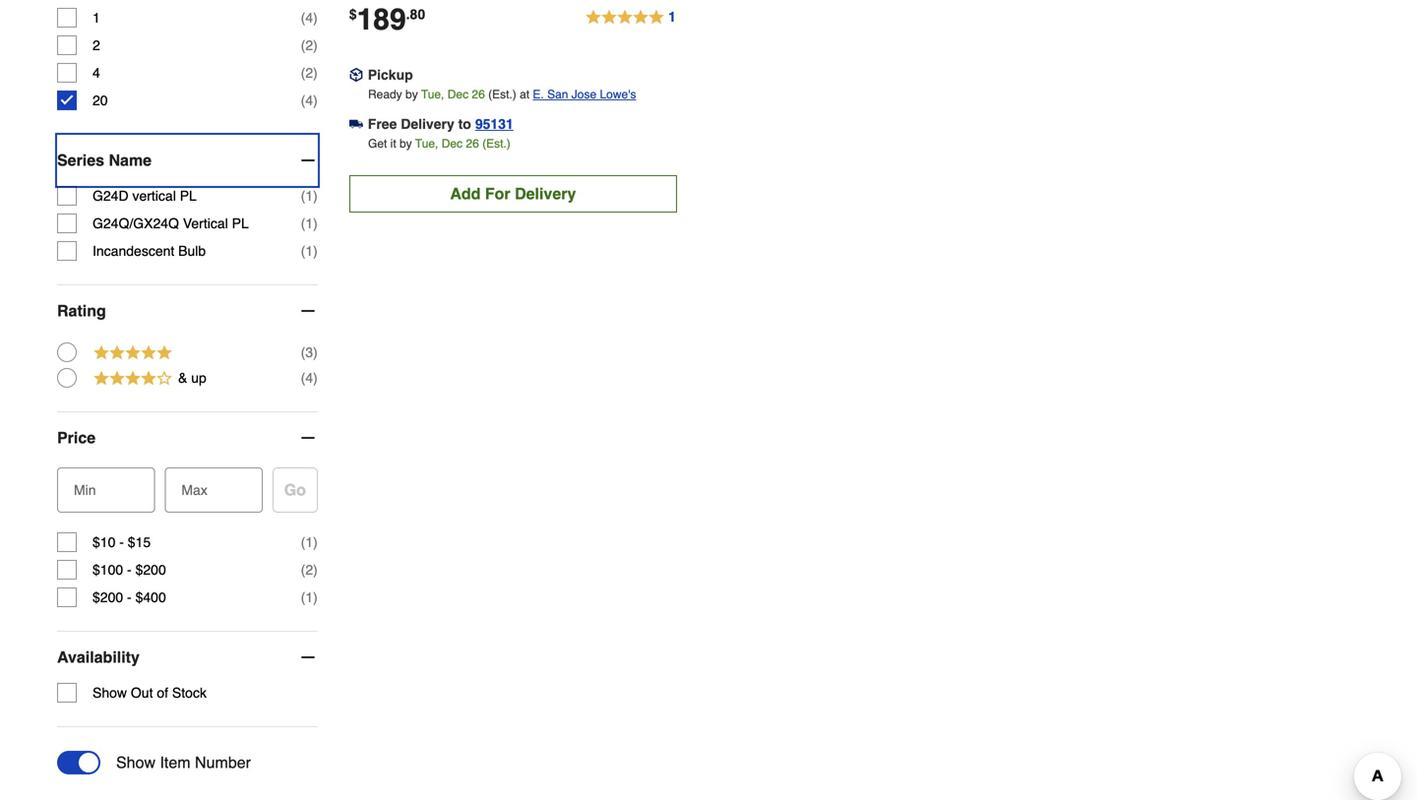 Task type: describe. For each thing, give the bounding box(es) containing it.
it
[[390, 137, 396, 150]]

( 3 )
[[301, 345, 318, 360]]

pickup image
[[349, 68, 363, 82]]

4 left ready
[[305, 93, 313, 108]]

) for $100 - $200
[[313, 562, 318, 578]]

for
[[485, 184, 510, 203]]

&
[[178, 370, 187, 386]]

free
[[368, 116, 397, 132]]

1 for incandescent bulb
[[305, 243, 313, 259]]

e. san jose lowe's button
[[533, 85, 636, 104]]

( 4 ) inside option group
[[301, 370, 318, 386]]

$
[[349, 6, 357, 22]]

pickup
[[368, 67, 413, 83]]

95131
[[475, 116, 514, 132]]

$200 - $400
[[93, 590, 166, 605]]

2 for $100 - $200
[[305, 562, 313, 578]]

( for 20
[[301, 93, 305, 108]]

vertical
[[183, 216, 228, 231]]

1 vertical spatial tue,
[[415, 137, 438, 150]]

actual price $189.80 element
[[349, 2, 425, 36]]

1 vertical spatial by
[[400, 137, 412, 150]]

$100 - $200
[[93, 562, 166, 578]]

rating
[[57, 302, 106, 320]]

2 for 2
[[305, 37, 313, 53]]

incandescent
[[93, 243, 174, 259]]

bulb
[[178, 243, 206, 259]]

( 2 ) for 4
[[301, 65, 318, 81]]

1 for g24q/gx24q vertical pl
[[305, 216, 313, 231]]

( 1 ) for $10 - $15
[[301, 535, 318, 550]]

get
[[368, 137, 387, 150]]

1 vertical spatial (est.)
[[482, 137, 511, 150]]

) for g24d vertical pl
[[313, 188, 318, 204]]

show for show out of stock
[[93, 685, 127, 701]]

- for $200
[[127, 590, 132, 605]]

0 vertical spatial (est.)
[[488, 87, 516, 101]]

add for delivery button
[[349, 175, 677, 212]]

min
[[74, 482, 96, 498]]

e.
[[533, 87, 544, 101]]

$400
[[135, 590, 166, 605]]

max
[[181, 482, 208, 498]]

( 4 ) for 1
[[301, 10, 318, 26]]

$10 - $15
[[93, 535, 151, 550]]

get it by tue, dec 26 (est.)
[[368, 137, 511, 150]]

g24q/gx24q vertical pl
[[93, 216, 249, 231]]

delivery inside button
[[515, 184, 576, 203]]

g24q/gx24q
[[93, 216, 179, 231]]

- for $100
[[127, 562, 132, 578]]

truck filled image
[[349, 117, 363, 131]]

option group containing (
[[57, 341, 318, 392]]

1 for $10 - $15
[[305, 535, 313, 550]]

item
[[160, 754, 191, 772]]

price button
[[57, 412, 318, 464]]

0 vertical spatial tue,
[[421, 87, 444, 101]]

1 vertical spatial $200
[[93, 590, 123, 605]]

( 4 ) for 20
[[301, 93, 318, 108]]

lowe's
[[600, 87, 636, 101]]

4 inside option group
[[305, 370, 313, 386]]

) for $10 - $15
[[313, 535, 318, 550]]

availability
[[57, 648, 140, 666]]

$15
[[128, 535, 151, 550]]

0 vertical spatial delivery
[[401, 116, 454, 132]]

show item number
[[116, 754, 251, 772]]

g24d
[[93, 188, 129, 204]]

95131 button
[[475, 114, 514, 134]]

( 1 ) for g24d vertical pl
[[301, 188, 318, 204]]

incandescent bulb
[[93, 243, 206, 259]]

8 ) from the top
[[313, 345, 318, 360]]

series
[[57, 151, 104, 169]]

0 horizontal spatial 5 stars image
[[93, 343, 173, 365]]



Task type: vqa. For each thing, say whether or not it's contained in the screenshot.
Discount inside the button
no



Task type: locate. For each thing, give the bounding box(es) containing it.
3 ( 2 ) from the top
[[301, 562, 318, 578]]

minus image
[[298, 151, 318, 170], [298, 428, 318, 448]]

10 ( from the top
[[301, 535, 305, 550]]

20
[[93, 93, 108, 108]]

2 vertical spatial -
[[127, 590, 132, 605]]

4 down "( 3 )"
[[305, 370, 313, 386]]

pl
[[180, 188, 197, 204], [232, 216, 249, 231]]

& up
[[178, 370, 207, 386]]

( for 4
[[301, 65, 305, 81]]

6 ) from the top
[[313, 216, 318, 231]]

0 vertical spatial 5 stars image
[[585, 6, 677, 29]]

1 vertical spatial minus image
[[298, 648, 318, 667]]

0 vertical spatial minus image
[[298, 301, 318, 321]]

dec
[[448, 87, 469, 101], [442, 137, 463, 150]]

name
[[109, 151, 152, 169]]

5 stars image up 4 stars image
[[93, 343, 173, 365]]

.80
[[406, 6, 425, 22]]

0 horizontal spatial $200
[[93, 590, 123, 605]]

1 vertical spatial delivery
[[515, 184, 576, 203]]

9 ) from the top
[[313, 370, 318, 386]]

show item number element
[[57, 751, 251, 775]]

dec down free delivery to 95131
[[442, 137, 463, 150]]

( for g24q/gx24q vertical pl
[[301, 216, 305, 231]]

1 vertical spatial dec
[[442, 137, 463, 150]]

go
[[284, 481, 306, 499]]

add for delivery
[[450, 184, 576, 203]]

number
[[195, 754, 251, 772]]

minus image inside the series name button
[[298, 151, 318, 170]]

show left item
[[116, 754, 156, 772]]

ready by tue, dec 26 (est.) at e. san jose lowe's
[[368, 87, 636, 101]]

2 ( 4 ) from the top
[[301, 93, 318, 108]]

0 vertical spatial -
[[119, 535, 124, 550]]

5 ( from the top
[[301, 188, 305, 204]]

( 4 )
[[301, 10, 318, 26], [301, 93, 318, 108], [301, 370, 318, 386]]

tue, up free delivery to 95131
[[421, 87, 444, 101]]

1 for g24d vertical pl
[[305, 188, 313, 204]]

4 stars image
[[93, 368, 173, 391]]

0 vertical spatial 26
[[472, 87, 485, 101]]

0 horizontal spatial pl
[[180, 188, 197, 204]]

3 ) from the top
[[313, 65, 318, 81]]

up
[[191, 370, 207, 386]]

1 ( 2 ) from the top
[[301, 37, 318, 53]]

( 4 ) left $
[[301, 10, 318, 26]]

0 vertical spatial dec
[[448, 87, 469, 101]]

11 ) from the top
[[313, 562, 318, 578]]

0 vertical spatial ( 2 )
[[301, 37, 318, 53]]

$200 up $400
[[135, 562, 166, 578]]

of
[[157, 685, 168, 701]]

1 horizontal spatial 5 stars image
[[585, 6, 677, 29]]

1 vertical spatial 26
[[466, 137, 479, 150]]

5 ( 1 ) from the top
[[301, 590, 318, 605]]

to
[[458, 116, 471, 132]]

free delivery to 95131
[[368, 116, 514, 132]]

2 ) from the top
[[313, 37, 318, 53]]

delivery up get it by tue, dec 26 (est.)
[[401, 116, 454, 132]]

minus image inside 'rating' button
[[298, 301, 318, 321]]

series name
[[57, 151, 152, 169]]

- right $100
[[127, 562, 132, 578]]

4 ) from the top
[[313, 93, 318, 108]]

( 1 ) for incandescent bulb
[[301, 243, 318, 259]]

3 ( 1 ) from the top
[[301, 243, 318, 259]]

( 4 ) left ready
[[301, 93, 318, 108]]

(est.)
[[488, 87, 516, 101], [482, 137, 511, 150]]

(
[[301, 10, 305, 26], [301, 37, 305, 53], [301, 65, 305, 81], [301, 93, 305, 108], [301, 188, 305, 204], [301, 216, 305, 231], [301, 243, 305, 259], [301, 345, 305, 360], [301, 370, 305, 386], [301, 535, 305, 550], [301, 562, 305, 578], [301, 590, 305, 605]]

- right $10 at the bottom of the page
[[119, 535, 124, 550]]

5 stars image up lowe's
[[585, 6, 677, 29]]

5 stars image
[[585, 6, 677, 29], [93, 343, 173, 365]]

5 ) from the top
[[313, 188, 318, 204]]

1 minus image from the top
[[298, 151, 318, 170]]

( for 1
[[301, 10, 305, 26]]

2 ( from the top
[[301, 37, 305, 53]]

delivery right for
[[515, 184, 576, 203]]

( for $100 - $200
[[301, 562, 305, 578]]

2 ( 1 ) from the top
[[301, 216, 318, 231]]

7 ( from the top
[[301, 243, 305, 259]]

( 1 ) for g24q/gx24q vertical pl
[[301, 216, 318, 231]]

4 up 20
[[93, 65, 100, 81]]

delivery
[[401, 116, 454, 132], [515, 184, 576, 203]]

( for 2
[[301, 37, 305, 53]]

1 button
[[585, 6, 677, 29]]

(est.) left at
[[488, 87, 516, 101]]

series name button
[[57, 135, 318, 186]]

4 ( 1 ) from the top
[[301, 535, 318, 550]]

( 2 ) for $100 - $200
[[301, 562, 318, 578]]

( 4 ) down "( 3 )"
[[301, 370, 318, 386]]

0 vertical spatial by
[[406, 87, 418, 101]]

) for 4
[[313, 65, 318, 81]]

( 1 ) for $200 - $400
[[301, 590, 318, 605]]

( for $10 - $15
[[301, 535, 305, 550]]

( 1 )
[[301, 188, 318, 204], [301, 216, 318, 231], [301, 243, 318, 259], [301, 535, 318, 550], [301, 590, 318, 605]]

stock
[[172, 685, 207, 701]]

1 vertical spatial minus image
[[298, 428, 318, 448]]

show inside show item number element
[[116, 754, 156, 772]]

4 ( from the top
[[301, 93, 305, 108]]

3 ( 4 ) from the top
[[301, 370, 318, 386]]

show for show item number
[[116, 754, 156, 772]]

1 ( 1 ) from the top
[[301, 188, 318, 204]]

4 left $
[[305, 10, 313, 26]]

show left out
[[93, 685, 127, 701]]

minus image for price
[[298, 428, 318, 448]]

1 inside 5 stars image
[[668, 9, 676, 24]]

( for incandescent bulb
[[301, 243, 305, 259]]

) for 20
[[313, 93, 318, 108]]

minus image for rating
[[298, 301, 318, 321]]

)
[[313, 10, 318, 26], [313, 37, 318, 53], [313, 65, 318, 81], [313, 93, 318, 108], [313, 188, 318, 204], [313, 216, 318, 231], [313, 243, 318, 259], [313, 345, 318, 360], [313, 370, 318, 386], [313, 535, 318, 550], [313, 562, 318, 578], [313, 590, 318, 605]]

189
[[357, 2, 406, 36]]

price
[[57, 429, 96, 447]]

option group
[[57, 341, 318, 392]]

8 ( from the top
[[301, 345, 305, 360]]

2 vertical spatial ( 4 )
[[301, 370, 318, 386]]

-
[[119, 535, 124, 550], [127, 562, 132, 578], [127, 590, 132, 605]]

show
[[93, 685, 127, 701], [116, 754, 156, 772]]

( for g24d vertical pl
[[301, 188, 305, 204]]

1 vertical spatial pl
[[232, 216, 249, 231]]

2
[[93, 37, 100, 53], [305, 37, 313, 53], [305, 65, 313, 81], [305, 562, 313, 578]]

) for g24q/gx24q vertical pl
[[313, 216, 318, 231]]

5 stars image containing 1
[[585, 6, 677, 29]]

4
[[305, 10, 313, 26], [93, 65, 100, 81], [305, 93, 313, 108], [305, 370, 313, 386]]

0 horizontal spatial delivery
[[401, 116, 454, 132]]

0 vertical spatial show
[[93, 685, 127, 701]]

1 ( 4 ) from the top
[[301, 10, 318, 26]]

1
[[668, 9, 676, 24], [93, 10, 100, 26], [305, 188, 313, 204], [305, 216, 313, 231], [305, 243, 313, 259], [305, 535, 313, 550], [305, 590, 313, 605]]

0 vertical spatial minus image
[[298, 151, 318, 170]]

pl for g24q/gx24q vertical pl
[[232, 216, 249, 231]]

show out of stock
[[93, 685, 207, 701]]

2 minus image from the top
[[298, 428, 318, 448]]

out
[[131, 685, 153, 701]]

) for 2
[[313, 37, 318, 53]]

tue,
[[421, 87, 444, 101], [415, 137, 438, 150]]

1 vertical spatial 5 stars image
[[93, 343, 173, 365]]

1 vertical spatial ( 4 )
[[301, 93, 318, 108]]

pl up vertical
[[180, 188, 197, 204]]

dec up to
[[448, 87, 469, 101]]

0 vertical spatial ( 4 )
[[301, 10, 318, 26]]

(est.) down 95131 button
[[482, 137, 511, 150]]

3
[[305, 345, 313, 360]]

2 for 4
[[305, 65, 313, 81]]

tue, down free delivery to 95131
[[415, 137, 438, 150]]

6 ( from the top
[[301, 216, 305, 231]]

$10
[[93, 535, 116, 550]]

minus image
[[298, 301, 318, 321], [298, 648, 318, 667]]

$200 down $100
[[93, 590, 123, 605]]

$ 189 .80
[[349, 2, 425, 36]]

1 minus image from the top
[[298, 301, 318, 321]]

2 minus image from the top
[[298, 648, 318, 667]]

minus image for availability
[[298, 648, 318, 667]]

11 ( from the top
[[301, 562, 305, 578]]

26 up 95131
[[472, 87, 485, 101]]

1 horizontal spatial pl
[[232, 216, 249, 231]]

) for incandescent bulb
[[313, 243, 318, 259]]

26
[[472, 87, 485, 101], [466, 137, 479, 150]]

3 ( from the top
[[301, 65, 305, 81]]

2 ( 2 ) from the top
[[301, 65, 318, 81]]

10 ) from the top
[[313, 535, 318, 550]]

pl right vertical
[[232, 216, 249, 231]]

- left $400
[[127, 590, 132, 605]]

1 horizontal spatial delivery
[[515, 184, 576, 203]]

minus image inside availability 'button'
[[298, 648, 318, 667]]

availability button
[[57, 632, 318, 683]]

rating button
[[57, 286, 318, 337]]

san
[[547, 87, 568, 101]]

0 vertical spatial pl
[[180, 188, 197, 204]]

minus image inside the price button
[[298, 428, 318, 448]]

2 vertical spatial ( 2 )
[[301, 562, 318, 578]]

at
[[520, 87, 530, 101]]

) for $200 - $400
[[313, 590, 318, 605]]

minus image for series name
[[298, 151, 318, 170]]

1 ) from the top
[[313, 10, 318, 26]]

add
[[450, 184, 481, 203]]

$100
[[93, 562, 123, 578]]

ready
[[368, 87, 402, 101]]

vertical
[[132, 188, 176, 204]]

1 horizontal spatial $200
[[135, 562, 166, 578]]

) for 1
[[313, 10, 318, 26]]

jose
[[572, 87, 597, 101]]

9 ( from the top
[[301, 370, 305, 386]]

12 ( from the top
[[301, 590, 305, 605]]

by
[[406, 87, 418, 101], [400, 137, 412, 150]]

g24d vertical pl
[[93, 188, 197, 204]]

12 ) from the top
[[313, 590, 318, 605]]

( 2 )
[[301, 37, 318, 53], [301, 65, 318, 81], [301, 562, 318, 578]]

1 vertical spatial -
[[127, 562, 132, 578]]

0 vertical spatial $200
[[135, 562, 166, 578]]

by right the it
[[400, 137, 412, 150]]

( 2 ) for 2
[[301, 37, 318, 53]]

- for $10
[[119, 535, 124, 550]]

7 ) from the top
[[313, 243, 318, 259]]

1 vertical spatial ( 2 )
[[301, 65, 318, 81]]

( for $200 - $400
[[301, 590, 305, 605]]

1 ( from the top
[[301, 10, 305, 26]]

pl for g24d vertical pl
[[180, 188, 197, 204]]

by right ready
[[406, 87, 418, 101]]

1 for $200 - $400
[[305, 590, 313, 605]]

go button
[[272, 468, 318, 513]]

26 down to
[[466, 137, 479, 150]]

1 vertical spatial show
[[116, 754, 156, 772]]

$200
[[135, 562, 166, 578], [93, 590, 123, 605]]



